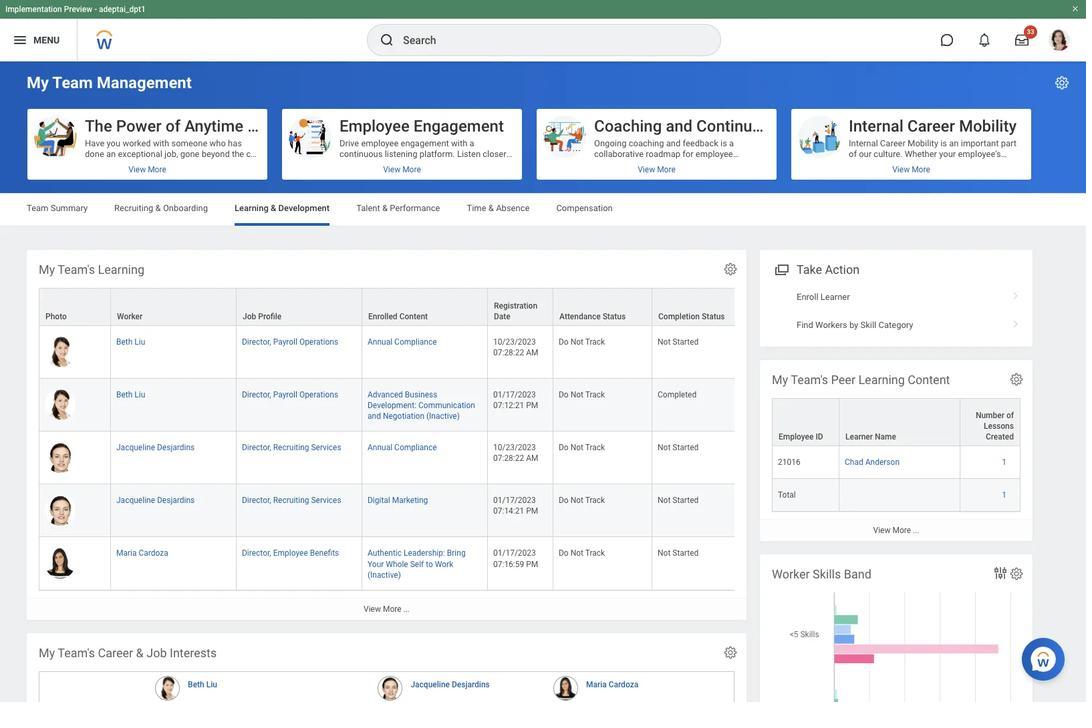 Task type: locate. For each thing, give the bounding box(es) containing it.
list inside main content
[[760, 283, 1033, 339]]

content right the enrolled
[[399, 312, 428, 322]]

maria cardoza inside my team's learning element
[[116, 549, 168, 558]]

3 not started element from the top
[[658, 493, 699, 506]]

2 1 from the top
[[1002, 491, 1007, 500]]

1 horizontal spatial content
[[908, 373, 950, 387]]

1 horizontal spatial job
[[243, 312, 256, 322]]

2 10/23/2023 07:28:22 am from the top
[[493, 443, 538, 463]]

of inside number of lessons created
[[1006, 411, 1014, 420]]

01/17/2023 up 07:16:59
[[493, 549, 536, 558]]

5 do not track element from the top
[[559, 546, 605, 558]]

recruiting
[[114, 203, 153, 213], [273, 443, 309, 453], [273, 496, 309, 506]]

view inside my team's peer learning content element
[[873, 526, 891, 535]]

marketing
[[392, 496, 428, 506]]

1 horizontal spatial of
[[1006, 411, 1014, 420]]

1 for 21016
[[1002, 458, 1007, 467]]

view more ... for learning
[[364, 605, 410, 614]]

1 vertical spatial director, payroll operations
[[242, 390, 338, 400]]

3 do not track element from the top
[[559, 441, 605, 453]]

jacqueline desjardins link for digital
[[116, 493, 195, 506]]

more inside my team's learning element
[[383, 605, 401, 614]]

1 vertical spatial director, recruiting services link
[[242, 493, 341, 506]]

pm inside 01/17/2023 07:16:59 pm
[[526, 560, 538, 569]]

annual compliance link down the enrolled content
[[368, 335, 437, 347]]

0 vertical spatial pm
[[526, 401, 538, 411]]

learning inside my team's peer learning content element
[[858, 373, 905, 387]]

career inside my team's career & job interests element
[[98, 646, 133, 660]]

id
[[816, 432, 823, 442]]

0 horizontal spatial status
[[603, 312, 626, 322]]

pm inside 01/17/2023 07:12:21 pm
[[526, 401, 538, 411]]

1 vertical spatial 07:28:22
[[493, 454, 524, 463]]

1 vertical spatial worker
[[772, 567, 810, 581]]

of right power
[[166, 117, 180, 136]]

tab list inside main content
[[13, 194, 1073, 226]]

chad anderson link
[[845, 455, 900, 467]]

beth for annual compliance
[[116, 338, 133, 347]]

& left "interests" on the left of page
[[136, 646, 144, 660]]

pm inside '01/17/2023 07:14:21 pm'
[[526, 507, 538, 516]]

5 do not track from the top
[[559, 549, 605, 558]]

10/23/2023 down 07:12:21
[[493, 443, 536, 453]]

beth liu
[[116, 338, 145, 347], [116, 390, 145, 400], [188, 680, 217, 690]]

maria cardoza
[[116, 549, 168, 558], [586, 680, 638, 690]]

worker skills band element
[[760, 555, 1033, 702]]

row containing total
[[772, 479, 1021, 512]]

5 track from the top
[[585, 549, 605, 558]]

0 horizontal spatial ...
[[403, 605, 410, 614]]

2 payroll from the top
[[273, 390, 297, 400]]

jacqueline desjardins inside my team's career & job interests element
[[411, 680, 490, 690]]

1 horizontal spatial maria cardoza
[[586, 680, 638, 690]]

10/23/2023 for director, payroll operations
[[493, 338, 536, 347]]

job profile button
[[237, 289, 362, 326]]

row containing maria cardoza
[[39, 538, 1037, 590]]

enroll
[[797, 292, 818, 302]]

3 track from the top
[[585, 443, 605, 453]]

annual
[[368, 338, 392, 347], [368, 443, 392, 453]]

close environment banner image
[[1071, 5, 1079, 13]]

10/23/2023 07:28:22 am
[[493, 338, 538, 358], [493, 443, 538, 463]]

status right attendance
[[603, 312, 626, 322]]

0 vertical spatial 10/23/2023
[[493, 338, 536, 347]]

jacqueline
[[116, 443, 155, 453], [116, 496, 155, 506], [411, 680, 450, 690]]

configure this page image
[[1054, 75, 1070, 91]]

(inactive) inside advanced business development: communication and negotiation (inactive)
[[426, 412, 460, 421]]

4 do not track from the top
[[559, 496, 605, 506]]

content
[[399, 312, 428, 322], [908, 373, 950, 387]]

completed
[[658, 390, 697, 400]]

0 vertical spatial annual compliance link
[[368, 335, 437, 347]]

worker right photo column header
[[117, 312, 143, 322]]

3 director, from the top
[[242, 443, 271, 453]]

1 10/23/2023 07:28:22 am from the top
[[493, 338, 538, 358]]

engagement
[[414, 117, 504, 136]]

2 annual compliance from the top
[[368, 443, 437, 453]]

pm right 07:16:59
[[526, 560, 538, 569]]

0 vertical spatial content
[[399, 312, 428, 322]]

annual for director, recruiting services
[[368, 443, 392, 453]]

& right talent on the top left of page
[[382, 203, 388, 213]]

1 horizontal spatial team
[[52, 74, 93, 92]]

0 vertical spatial maria cardoza link
[[116, 546, 168, 558]]

do not track element for 3rd not started 'element' from the bottom of the my team's learning element
[[559, 441, 605, 453]]

1 vertical spatial am
[[526, 454, 538, 463]]

1 employee's photo (beth liu) image from the top
[[45, 337, 76, 368]]

my
[[27, 74, 49, 92], [39, 263, 55, 277], [772, 373, 788, 387], [39, 646, 55, 660]]

2 director, recruiting services from the top
[[242, 496, 341, 506]]

annual compliance link down "negotiation"
[[368, 441, 437, 453]]

pm right 07:12:21
[[526, 401, 538, 411]]

take
[[797, 263, 822, 277]]

2 vertical spatial pm
[[526, 560, 538, 569]]

01/17/2023 up 07:12:21
[[493, 390, 536, 400]]

content up learner name popup button
[[908, 373, 950, 387]]

compliance
[[394, 338, 437, 347], [394, 443, 437, 453]]

view inside my team's learning element
[[364, 605, 381, 614]]

tab list containing team summary
[[13, 194, 1073, 226]]

job
[[243, 312, 256, 322], [147, 646, 167, 660]]

1 vertical spatial payroll
[[273, 390, 297, 400]]

1 horizontal spatial view more ... link
[[760, 519, 1033, 542]]

0 vertical spatial annual compliance
[[368, 338, 437, 347]]

07:28:22 down date
[[493, 348, 524, 358]]

learner name
[[845, 432, 896, 442]]

1 started from the top
[[673, 338, 699, 347]]

2 track from the top
[[585, 390, 605, 400]]

time
[[467, 203, 486, 213]]

pm right 07:14:21 at left
[[526, 507, 538, 516]]

2 director, payroll operations from the top
[[242, 390, 338, 400]]

1 director, payroll operations from the top
[[242, 338, 338, 347]]

01/17/2023 inside '01/17/2023 07:14:21 pm'
[[493, 496, 536, 506]]

1 vertical spatial 01/17/2023
[[493, 496, 536, 506]]

& right time
[[488, 203, 494, 213]]

jacqueline for digital marketing
[[116, 496, 155, 506]]

worker for worker
[[117, 312, 143, 322]]

2 vertical spatial jacqueline desjardins link
[[411, 678, 490, 690]]

jacqueline desjardins for annual
[[116, 443, 195, 453]]

1 horizontal spatial status
[[702, 312, 725, 322]]

0 vertical spatial 1
[[1002, 458, 1007, 467]]

annual compliance link
[[368, 335, 437, 347], [368, 441, 437, 453]]

do not track element
[[559, 335, 605, 347], [559, 388, 605, 400], [559, 441, 605, 453], [559, 493, 605, 506], [559, 546, 605, 558]]

learner right enroll
[[821, 292, 850, 302]]

annual compliance
[[368, 338, 437, 347], [368, 443, 437, 453]]

status inside column header
[[603, 312, 626, 322]]

1 vertical spatial view more ... link
[[27, 598, 747, 620]]

1 10/23/2023 from the top
[[493, 338, 536, 347]]

1 1 from the top
[[1002, 458, 1007, 467]]

1 do from the top
[[559, 338, 569, 347]]

1 am from the top
[[526, 348, 538, 358]]

2 07:28:22 from the top
[[493, 454, 524, 463]]

5 director, from the top
[[242, 549, 271, 558]]

0 horizontal spatial view more ... link
[[27, 598, 747, 620]]

2 director, payroll operations link from the top
[[242, 388, 338, 400]]

1 director, recruiting services from the top
[[242, 443, 341, 453]]

compliance down the enrolled content
[[394, 338, 437, 347]]

menu group image
[[772, 260, 790, 278]]

(inactive) down communication
[[426, 412, 460, 421]]

annual down the enrolled
[[368, 338, 392, 347]]

01/17/2023 up 07:14:21 at left
[[493, 496, 536, 506]]

0 vertical spatial director, payroll operations
[[242, 338, 338, 347]]

job profile
[[243, 312, 282, 322]]

maria cardoza inside my team's career & job interests element
[[586, 680, 638, 690]]

1 director, recruiting services link from the top
[[242, 441, 341, 453]]

0 horizontal spatial team
[[27, 203, 48, 213]]

learning up photo popup button
[[98, 263, 144, 277]]

2 pm from the top
[[526, 507, 538, 516]]

2 compliance from the top
[[394, 443, 437, 453]]

1 vertical spatial career
[[98, 646, 133, 660]]

beth liu inside my team's career & job interests element
[[188, 680, 217, 690]]

... for my team's learning
[[403, 605, 410, 614]]

1 vertical spatial and
[[368, 412, 381, 421]]

3 01/17/2023 from the top
[[493, 549, 536, 558]]

chevron right image inside 'find workers by skill category' 'link'
[[1007, 315, 1025, 329]]

3 do from the top
[[559, 443, 569, 453]]

job left "profile"
[[243, 312, 256, 322]]

0 horizontal spatial of
[[166, 117, 180, 136]]

maria cardoza for topmost maria cardoza link
[[116, 549, 168, 558]]

authentic
[[368, 549, 402, 558]]

not started element
[[658, 335, 699, 347], [658, 441, 699, 453], [658, 493, 699, 506], [658, 546, 699, 558]]

completion status button
[[652, 289, 744, 326]]

director, for director, recruiting services link for digital
[[242, 496, 271, 506]]

07:28:22 up '01/17/2023 07:14:21 pm'
[[493, 454, 524, 463]]

more inside my team's peer learning content element
[[893, 526, 911, 535]]

digital marketing
[[368, 496, 428, 506]]

0 vertical spatial maria cardoza
[[116, 549, 168, 558]]

view for learning
[[364, 605, 381, 614]]

track for first not started 'element' from the bottom
[[585, 549, 605, 558]]

1 01/17/2023 from the top
[[493, 390, 536, 400]]

2 01/17/2023 from the top
[[493, 496, 536, 506]]

coaching and continuous conversations button
[[537, 109, 886, 180]]

10/23/2023 07:28:22 am down date
[[493, 338, 538, 358]]

1 payroll from the top
[[273, 338, 297, 347]]

2 am from the top
[[526, 454, 538, 463]]

main content
[[0, 61, 1086, 702]]

view more ... link
[[760, 519, 1033, 542], [27, 598, 747, 620]]

1 vertical spatial beth liu
[[116, 390, 145, 400]]

beth
[[116, 338, 133, 347], [116, 390, 133, 400], [188, 680, 204, 690]]

learner up chad
[[845, 432, 873, 442]]

director, payroll operations for advanced business development: communication and negotiation (inactive)
[[242, 390, 338, 400]]

1
[[1002, 458, 1007, 467], [1002, 491, 1007, 500]]

1 services from the top
[[311, 443, 341, 453]]

name
[[875, 432, 896, 442]]

cardoza inside my team's career & job interests element
[[609, 680, 638, 690]]

2 horizontal spatial employee
[[779, 432, 814, 442]]

list
[[760, 283, 1033, 339]]

team left summary
[[27, 203, 48, 213]]

liu inside my team's career & job interests element
[[206, 680, 217, 690]]

0 horizontal spatial more
[[383, 605, 401, 614]]

director, inside row
[[242, 549, 271, 558]]

1 horizontal spatial cardoza
[[609, 680, 638, 690]]

number of lessons created button
[[961, 399, 1020, 446]]

number
[[976, 411, 1004, 420]]

1 horizontal spatial maria cardoza link
[[586, 678, 638, 690]]

0 vertical spatial beth
[[116, 338, 133, 347]]

annual compliance down "negotiation"
[[368, 443, 437, 453]]

1 operations from the top
[[299, 338, 338, 347]]

0 vertical spatial team's
[[58, 263, 95, 277]]

beth liu link for advanced
[[116, 388, 145, 400]]

2 services from the top
[[311, 496, 341, 506]]

employee's photo (beth liu) image
[[45, 337, 76, 368], [45, 390, 76, 421]]

do not track element for 3rd not started 'element'
[[559, 493, 605, 506]]

of up 'lessons'
[[1006, 411, 1014, 420]]

digital
[[368, 496, 390, 506]]

2 operations from the top
[[299, 390, 338, 400]]

annual compliance down the enrolled content
[[368, 338, 437, 347]]

10/23/2023 07:28:22 am down 07:12:21
[[493, 443, 538, 463]]

director, employee benefits link
[[242, 546, 339, 558]]

am for director, recruiting services
[[526, 454, 538, 463]]

learning right peer
[[858, 373, 905, 387]]

employee's photo (beth liu) image for row containing registration date
[[45, 390, 76, 421]]

jacqueline desjardins link for annual
[[116, 441, 195, 453]]

2 employee's photo (beth liu) image from the top
[[45, 390, 76, 421]]

employee inside employee engagement button
[[340, 117, 410, 136]]

0 vertical spatial jacqueline
[[116, 443, 155, 453]]

view more ...
[[873, 526, 919, 535], [364, 605, 410, 614]]

0 horizontal spatial learning
[[98, 263, 144, 277]]

employee's photo (jacqueline desjardins) image
[[45, 443, 76, 473], [45, 495, 76, 526]]

0 vertical spatial employee
[[340, 117, 410, 136]]

2 vertical spatial beth liu
[[188, 680, 217, 690]]

0 vertical spatial and
[[666, 117, 693, 136]]

1 vertical spatial jacqueline
[[116, 496, 155, 506]]

2 horizontal spatial learning
[[858, 373, 905, 387]]

0 vertical spatial beth liu link
[[116, 335, 145, 347]]

cardoza for topmost maria cardoza link
[[139, 549, 168, 558]]

my team's peer learning content element
[[760, 360, 1033, 542]]

1 vertical spatial 1
[[1002, 491, 1007, 500]]

onboarding
[[163, 203, 208, 213]]

& left development
[[271, 203, 276, 213]]

registration date button
[[488, 289, 553, 326]]

configure my team's learning image
[[723, 262, 738, 277]]

0 vertical spatial 07:28:22
[[493, 348, 524, 358]]

0 horizontal spatial maria cardoza
[[116, 549, 168, 558]]

do inside row
[[559, 549, 569, 558]]

and right coaching
[[666, 117, 693, 136]]

&
[[155, 203, 161, 213], [271, 203, 276, 213], [382, 203, 388, 213], [488, 203, 494, 213], [136, 646, 144, 660]]

development:
[[368, 401, 416, 411]]

authentic leadership: bring your whole self to work (inactive)
[[368, 549, 466, 580]]

enroll learner link
[[760, 283, 1033, 311]]

employee's photo (beth liu) image for worker column header
[[45, 337, 76, 368]]

1 horizontal spatial employee
[[340, 117, 410, 136]]

view more ... link up "band"
[[760, 519, 1033, 542]]

1 director, from the top
[[242, 338, 271, 347]]

01/17/2023 inside 01/17/2023 07:16:59 pm
[[493, 549, 536, 558]]

learner inside popup button
[[845, 432, 873, 442]]

2 vertical spatial team's
[[58, 646, 95, 660]]

cardoza inside my team's learning element
[[139, 549, 168, 558]]

view more ... inside my team's peer learning content element
[[873, 526, 919, 535]]

view more ... inside my team's learning element
[[364, 605, 410, 614]]

2 not started from the top
[[658, 443, 699, 453]]

director, recruiting services
[[242, 443, 341, 453], [242, 496, 341, 506]]

compliance down "negotiation"
[[394, 443, 437, 453]]

do not track element for first not started 'element' from the bottom
[[559, 546, 605, 558]]

4 started from the top
[[673, 549, 699, 558]]

1 vertical spatial team
[[27, 203, 48, 213]]

2 do not track element from the top
[[559, 388, 605, 400]]

more for peer
[[893, 526, 911, 535]]

services for digital marketing
[[311, 496, 341, 506]]

1 vertical spatial maria cardoza link
[[586, 678, 638, 690]]

menu banner
[[0, 0, 1086, 61]]

1 director, payroll operations link from the top
[[242, 335, 338, 347]]

preview
[[64, 5, 92, 14]]

column header
[[39, 672, 150, 702]]

job left "interests" on the left of page
[[147, 646, 167, 660]]

2 vertical spatial desjardins
[[452, 680, 490, 690]]

2 vertical spatial learning
[[858, 373, 905, 387]]

tab list
[[13, 194, 1073, 226]]

category
[[879, 320, 913, 330]]

feedback
[[247, 117, 317, 136]]

1 annual compliance from the top
[[368, 338, 437, 347]]

1 annual compliance link from the top
[[368, 335, 437, 347]]

2 employee's photo (jacqueline desjardins) image from the top
[[45, 495, 76, 526]]

1 07:28:22 from the top
[[493, 348, 524, 358]]

2 do from the top
[[559, 390, 569, 400]]

do not track for advanced business development: communication and negotiation (inactive) link
[[559, 390, 605, 400]]

1 track from the top
[[585, 338, 605, 347]]

do
[[559, 338, 569, 347], [559, 390, 569, 400], [559, 443, 569, 453], [559, 496, 569, 506], [559, 549, 569, 558]]

... inside my team's peer learning content element
[[913, 526, 919, 535]]

1 vertical spatial employee's photo (jacqueline desjardins) image
[[45, 495, 76, 526]]

2 do not track from the top
[[559, 390, 605, 400]]

of inside button
[[166, 117, 180, 136]]

completion status
[[658, 312, 725, 322]]

development
[[278, 203, 330, 213]]

0 vertical spatial director, recruiting services link
[[242, 441, 341, 453]]

1 vertical spatial pm
[[526, 507, 538, 516]]

find workers by skill category link
[[760, 311, 1033, 339]]

learning & development
[[235, 203, 330, 213]]

0 horizontal spatial cardoza
[[139, 549, 168, 558]]

team's for learning
[[58, 263, 95, 277]]

beth liu link for annual
[[116, 335, 145, 347]]

row
[[39, 288, 1037, 327], [39, 326, 1037, 379], [39, 379, 1037, 432], [772, 398, 1021, 447], [39, 432, 1037, 485], [772, 447, 1021, 479], [772, 479, 1021, 512], [39, 485, 1037, 538], [39, 538, 1037, 590]]

& left onboarding
[[155, 203, 161, 213]]

2 vertical spatial recruiting
[[273, 496, 309, 506]]

learning left development
[[235, 203, 269, 213]]

2 annual from the top
[[368, 443, 392, 453]]

pm for 01/17/2023 07:14:21 pm
[[526, 507, 538, 516]]

1 horizontal spatial more
[[893, 526, 911, 535]]

3 not started from the top
[[658, 496, 699, 506]]

4 do from the top
[[559, 496, 569, 506]]

annual down "negotiation"
[[368, 443, 392, 453]]

operations left "advanced" in the bottom left of the page
[[299, 390, 338, 400]]

content inside popup button
[[399, 312, 428, 322]]

2 director, recruiting services link from the top
[[242, 493, 341, 506]]

view
[[873, 526, 891, 535], [364, 605, 381, 614]]

4 director, from the top
[[242, 496, 271, 506]]

am down registration date at the top left
[[526, 348, 538, 358]]

jacqueline desjardins for digital
[[116, 496, 195, 506]]

0 vertical spatial learning
[[235, 203, 269, 213]]

0 vertical spatial chevron right image
[[1007, 287, 1025, 301]]

power
[[116, 117, 162, 136]]

maria inside my team's learning element
[[116, 549, 137, 558]]

director, payroll operations link
[[242, 335, 338, 347], [242, 388, 338, 400]]

chevron right image for find workers by skill category
[[1007, 315, 1025, 329]]

attendance status column header
[[553, 288, 652, 327]]

2 vertical spatial jacqueline desjardins
[[411, 680, 490, 690]]

am up '01/17/2023 07:14:21 pm'
[[526, 454, 538, 463]]

worker skills band
[[772, 567, 871, 581]]

bring
[[447, 549, 466, 558]]

0 horizontal spatial employee
[[273, 549, 308, 558]]

1 vertical spatial 10/23/2023
[[493, 443, 536, 453]]

1 status from the left
[[603, 312, 626, 322]]

learner inside 'list'
[[821, 292, 850, 302]]

payroll for advanced business development: communication and negotiation (inactive)
[[273, 390, 297, 400]]

am
[[526, 348, 538, 358], [526, 454, 538, 463]]

4 track from the top
[[585, 496, 605, 506]]

advanced business development: communication and negotiation (inactive)
[[368, 390, 475, 421]]

annual compliance link for director, payroll operations
[[368, 335, 437, 347]]

operations for annual compliance
[[299, 338, 338, 347]]

10/23/2023 down date
[[493, 338, 536, 347]]

5 do from the top
[[559, 549, 569, 558]]

1 do not track element from the top
[[559, 335, 605, 347]]

more
[[893, 526, 911, 535], [383, 605, 401, 614]]

1 vertical spatial annual
[[368, 443, 392, 453]]

2 vertical spatial liu
[[206, 680, 217, 690]]

employee inside employee id "popup button"
[[779, 432, 814, 442]]

01/17/2023 inside 01/17/2023 07:12:21 pm
[[493, 390, 536, 400]]

1 annual from the top
[[368, 338, 392, 347]]

01/17/2023 07:12:21 pm
[[493, 390, 538, 411]]

desjardins for annual
[[157, 443, 195, 453]]

1 vertical spatial more
[[383, 605, 401, 614]]

the power of anytime feedback button
[[27, 109, 317, 180]]

3 pm from the top
[[526, 560, 538, 569]]

-
[[94, 5, 97, 14]]

2 vertical spatial 01/17/2023
[[493, 549, 536, 558]]

01/17/2023 for 07:14:21
[[493, 496, 536, 506]]

0 vertical spatial maria
[[116, 549, 137, 558]]

0 vertical spatial employee's photo (beth liu) image
[[45, 337, 76, 368]]

do not track
[[559, 338, 605, 347], [559, 390, 605, 400], [559, 443, 605, 453], [559, 496, 605, 506], [559, 549, 605, 558]]

view more ... for peer
[[873, 526, 919, 535]]

status for completion status
[[702, 312, 725, 322]]

registration date column header
[[488, 288, 553, 327]]

services for annual compliance
[[311, 443, 341, 453]]

operations
[[299, 338, 338, 347], [299, 390, 338, 400]]

jacqueline for annual compliance
[[116, 443, 155, 453]]

1 not started from the top
[[658, 338, 699, 347]]

0 vertical spatial team
[[52, 74, 93, 92]]

do for 3rd not started 'element''s do not track element
[[559, 496, 569, 506]]

2 annual compliance link from the top
[[368, 441, 437, 453]]

1 horizontal spatial view more ...
[[873, 526, 919, 535]]

and down the development:
[[368, 412, 381, 421]]

0 vertical spatial compliance
[[394, 338, 437, 347]]

... for my team's peer learning content
[[913, 526, 919, 535]]

1 vertical spatial of
[[1006, 411, 1014, 420]]

1 1 button from the top
[[1002, 457, 1009, 468]]

director, recruiting services for digital marketing
[[242, 496, 341, 506]]

director, payroll operations link for annual
[[242, 335, 338, 347]]

0 horizontal spatial content
[[399, 312, 428, 322]]

0 vertical spatial director, payroll operations link
[[242, 335, 338, 347]]

1 pm from the top
[[526, 401, 538, 411]]

0 horizontal spatial view
[[364, 605, 381, 614]]

status right completion
[[702, 312, 725, 322]]

director, payroll operations for annual compliance
[[242, 338, 338, 347]]

1 vertical spatial beth
[[116, 390, 133, 400]]

team down menu
[[52, 74, 93, 92]]

0 vertical spatial (inactive)
[[426, 412, 460, 421]]

0 vertical spatial 10/23/2023 07:28:22 am
[[493, 338, 538, 358]]

profile logan mcneil image
[[1049, 29, 1070, 54]]

my for my team's peer learning content
[[772, 373, 788, 387]]

2 chevron right image from the top
[[1007, 315, 1025, 329]]

coaching and continuous conversations
[[594, 117, 886, 136]]

0 vertical spatial liu
[[135, 338, 145, 347]]

4 not started from the top
[[658, 549, 699, 558]]

... inside my team's learning element
[[403, 605, 410, 614]]

0 vertical spatial 1 button
[[1002, 457, 1009, 468]]

configure and view chart data image
[[992, 565, 1009, 581]]

0 horizontal spatial (inactive)
[[368, 570, 401, 580]]

chevron right image inside "enroll learner" link
[[1007, 287, 1025, 301]]

do not track for digital marketing link
[[559, 496, 605, 506]]

not started for 3rd not started 'element'
[[658, 496, 699, 506]]

liu
[[135, 338, 145, 347], [135, 390, 145, 400], [206, 680, 217, 690]]

inbox large image
[[1015, 33, 1029, 47]]

pm for 01/17/2023 07:16:59 pm
[[526, 560, 538, 569]]

(inactive) down your
[[368, 570, 401, 580]]

1 compliance from the top
[[394, 338, 437, 347]]

2 status from the left
[[702, 312, 725, 322]]

list containing enroll learner
[[760, 283, 1033, 339]]

2 vertical spatial jacqueline
[[411, 680, 450, 690]]

1 vertical spatial (inactive)
[[368, 570, 401, 580]]

0 horizontal spatial worker
[[117, 312, 143, 322]]

worker left skills
[[772, 567, 810, 581]]

1 vertical spatial 1 button
[[1002, 490, 1009, 501]]

not started for 3rd not started 'element' from the bottom of the my team's learning element
[[658, 443, 699, 453]]

view more ... link down whole
[[27, 598, 747, 620]]

worker inside popup button
[[117, 312, 143, 322]]

0 vertical spatial view more ...
[[873, 526, 919, 535]]

0 vertical spatial services
[[311, 443, 341, 453]]

0 vertical spatial desjardins
[[157, 443, 195, 453]]

do for do not track element for 3rd not started 'element' from the bottom of the my team's learning element
[[559, 443, 569, 453]]

annual for director, payroll operations
[[368, 338, 392, 347]]

am for director, payroll operations
[[526, 348, 538, 358]]

4 do not track element from the top
[[559, 493, 605, 506]]

pm for 01/17/2023 07:12:21 pm
[[526, 401, 538, 411]]

2 started from the top
[[673, 443, 699, 453]]

director, recruiting services link for digital
[[242, 493, 341, 506]]

maria inside my team's career & job interests element
[[586, 680, 607, 690]]

lessons
[[984, 422, 1014, 431]]

recruiting for annual compliance
[[273, 443, 309, 453]]

2 10/23/2023 from the top
[[493, 443, 536, 453]]

1 vertical spatial employee's photo (beth liu) image
[[45, 390, 76, 421]]

maria cardoza for bottom maria cardoza link
[[586, 680, 638, 690]]

3 started from the top
[[673, 496, 699, 506]]

skills
[[813, 567, 841, 581]]

maria cardoza link
[[116, 546, 168, 558], [586, 678, 638, 690]]

1 vertical spatial 10/23/2023 07:28:22 am
[[493, 443, 538, 463]]

2 1 button from the top
[[1002, 490, 1009, 501]]

configure my team's career & job interests image
[[723, 646, 738, 660]]

justify image
[[12, 32, 28, 48]]

(inactive) inside authentic leadership: bring your whole self to work (inactive)
[[368, 570, 401, 580]]

1 horizontal spatial ...
[[913, 526, 919, 535]]

2 director, from the top
[[242, 390, 271, 400]]

liu for advanced
[[135, 390, 145, 400]]

director, for director, payroll operations link corresponding to annual
[[242, 338, 271, 347]]

operations down job profile column header
[[299, 338, 338, 347]]

1 vertical spatial maria cardoza
[[586, 680, 638, 690]]

chevron right image
[[1007, 287, 1025, 301], [1007, 315, 1025, 329]]

1 chevron right image from the top
[[1007, 287, 1025, 301]]



Task type: vqa. For each thing, say whether or not it's contained in the screenshot.
first tree from the bottom of the filter search box
no



Task type: describe. For each thing, give the bounding box(es) containing it.
peer
[[831, 373, 855, 387]]

& for talent
[[382, 203, 388, 213]]

desjardins for digital
[[157, 496, 195, 506]]

digital marketing link
[[368, 493, 428, 506]]

team's for peer
[[791, 373, 828, 387]]

recruiting for digital marketing
[[273, 496, 309, 506]]

10/23/2023 07:28:22 am for services
[[493, 443, 538, 463]]

take action
[[797, 263, 860, 277]]

registration date
[[494, 301, 537, 322]]

advanced business development: communication and negotiation (inactive) link
[[368, 388, 475, 421]]

menu button
[[0, 19, 77, 61]]

recruiting & onboarding
[[114, 203, 208, 213]]

employee for employee engagement
[[340, 117, 410, 136]]

& for learning
[[271, 203, 276, 213]]

compliance for director, recruiting services
[[394, 443, 437, 453]]

continuous
[[696, 117, 779, 136]]

1 do not track from the top
[[559, 338, 605, 347]]

07:28:22 for director, payroll operations
[[493, 348, 524, 358]]

director, for annual director, recruiting services link
[[242, 443, 271, 453]]

not started for fourth not started 'element' from the bottom
[[658, 338, 699, 347]]

attendance
[[559, 312, 601, 322]]

leadership:
[[404, 549, 445, 558]]

beth liu for annual
[[116, 338, 145, 347]]

band
[[844, 567, 871, 581]]

do for do not track element associated with the completed element
[[559, 390, 569, 400]]

skill
[[860, 320, 876, 330]]

track for 3rd not started 'element' from the bottom of the my team's learning element
[[585, 443, 605, 453]]

started for 3rd not started 'element' from the bottom of the my team's learning element
[[673, 443, 699, 453]]

completion
[[658, 312, 700, 322]]

summary
[[51, 203, 88, 213]]

advanced
[[368, 390, 403, 400]]

find
[[797, 320, 813, 330]]

job profile column header
[[237, 288, 362, 327]]

do for do not track element associated with fourth not started 'element' from the bottom
[[559, 338, 569, 347]]

33 button
[[1007, 25, 1037, 55]]

enrolled content
[[368, 312, 428, 322]]

anytime
[[184, 117, 243, 136]]

view more ... link for peer
[[760, 519, 1033, 542]]

track for 3rd not started 'element'
[[585, 496, 605, 506]]

employee engagement button
[[282, 109, 522, 180]]

menu
[[33, 35, 60, 45]]

desjardins inside my team's career & job interests element
[[452, 680, 490, 690]]

column header inside my team's career & job interests element
[[39, 672, 150, 702]]

track for the completed element
[[585, 390, 605, 400]]

01/17/2023 07:16:59 pm
[[493, 549, 538, 569]]

employee engagement
[[340, 117, 504, 136]]

benefits
[[310, 549, 339, 558]]

1 button for 21016
[[1002, 457, 1009, 468]]

jacqueline desjardins link inside my team's career & job interests element
[[411, 678, 490, 690]]

main content containing my team management
[[0, 61, 1086, 702]]

and inside advanced business development: communication and negotiation (inactive)
[[368, 412, 381, 421]]

director, employee benefits
[[242, 549, 339, 558]]

director, payroll operations link for advanced
[[242, 388, 338, 400]]

configure worker skills band image
[[1009, 567, 1024, 581]]

compensation
[[556, 203, 613, 213]]

01/17/2023 for 07:12:21
[[493, 390, 536, 400]]

2 not started element from the top
[[658, 441, 699, 453]]

07:14:21
[[493, 507, 524, 516]]

chad
[[845, 458, 863, 467]]

self
[[410, 560, 424, 569]]

photo button
[[39, 289, 110, 326]]

maria for topmost maria cardoza link
[[116, 549, 137, 558]]

3 do not track from the top
[[559, 443, 605, 453]]

the power of anytime feedback
[[85, 117, 317, 136]]

1 vertical spatial content
[[908, 373, 950, 387]]

enrolled content column header
[[362, 288, 488, 327]]

33
[[1027, 28, 1034, 35]]

my team's learning element
[[27, 250, 1037, 620]]

my team's peer learning content
[[772, 373, 950, 387]]

attendance status
[[559, 312, 626, 322]]

chad anderson
[[845, 458, 900, 467]]

07:28:22 for director, recruiting services
[[493, 454, 524, 463]]

absence
[[496, 203, 530, 213]]

more for learning
[[383, 605, 401, 614]]

internal
[[849, 117, 904, 136]]

01/17/2023 for 07:16:59
[[493, 549, 536, 558]]

find workers by skill category
[[797, 320, 913, 330]]

photo
[[45, 312, 67, 322]]

conversations
[[783, 117, 886, 136]]

0 horizontal spatial job
[[147, 646, 167, 660]]

view more ... link for learning
[[27, 598, 747, 620]]

10/23/2023 for director, recruiting services
[[493, 443, 536, 453]]

director, recruiting services link for annual
[[242, 441, 341, 453]]

configure my team's peer learning content image
[[1009, 372, 1024, 387]]

whole
[[386, 560, 408, 569]]

do not track element for fourth not started 'element' from the bottom
[[559, 335, 605, 347]]

internal career mobility
[[849, 117, 1017, 136]]

07:12:21
[[493, 401, 524, 411]]

director, recruiting services for annual compliance
[[242, 443, 341, 453]]

management
[[97, 74, 192, 92]]

1 employee's photo (jacqueline desjardins) image from the top
[[45, 443, 76, 473]]

completed element
[[658, 388, 697, 400]]

adeptai_dpt1
[[99, 5, 146, 14]]

employee id button
[[773, 399, 839, 446]]

enrolled
[[368, 312, 397, 322]]

your
[[368, 560, 384, 569]]

workers
[[815, 320, 847, 330]]

row containing number of lessons created
[[772, 398, 1021, 447]]

track for fourth not started 'element' from the bottom
[[585, 338, 605, 347]]

operations for advanced business development: communication and negotiation (inactive)
[[299, 390, 338, 400]]

my team's career & job interests
[[39, 646, 217, 660]]

by
[[849, 320, 858, 330]]

enrolled content button
[[362, 289, 487, 326]]

jacqueline inside my team's career & job interests element
[[411, 680, 450, 690]]

21016
[[778, 458, 800, 467]]

Search Workday  search field
[[403, 25, 693, 55]]

coaching
[[594, 117, 662, 136]]

team's for career
[[58, 646, 95, 660]]

notifications large image
[[978, 33, 991, 47]]

work
[[435, 560, 453, 569]]

director, for director, employee benefits link
[[242, 549, 271, 558]]

1 for total
[[1002, 491, 1007, 500]]

my team management
[[27, 74, 192, 92]]

annual compliance for director, payroll operations
[[368, 338, 437, 347]]

0 vertical spatial recruiting
[[114, 203, 153, 213]]

01/17/2023 07:14:21 pm
[[493, 496, 538, 516]]

beth liu for advanced
[[116, 390, 145, 400]]

1 button for total
[[1002, 490, 1009, 501]]

payroll for annual compliance
[[273, 338, 297, 347]]

worker column header
[[111, 288, 237, 327]]

attendance status button
[[553, 289, 652, 326]]

do for first not started 'element' from the bottom do not track element
[[559, 549, 569, 558]]

team summary
[[27, 203, 88, 213]]

do not track element for the completed element
[[559, 388, 605, 400]]

profile
[[258, 312, 282, 322]]

employee inside director, employee benefits link
[[273, 549, 308, 558]]

my team's career & job interests element
[[27, 634, 747, 702]]

started for fourth not started 'element' from the bottom
[[673, 338, 699, 347]]

2 vertical spatial beth liu link
[[188, 678, 217, 690]]

chevron right image for enroll learner
[[1007, 287, 1025, 301]]

beth for advanced business development: communication and negotiation (inactive)
[[116, 390, 133, 400]]

compliance for director, payroll operations
[[394, 338, 437, 347]]

employee for employee id
[[779, 432, 814, 442]]

10/23/2023 07:28:22 am for operations
[[493, 338, 538, 358]]

employee's photo (maria cardoza) image
[[45, 548, 76, 579]]

4 not started element from the top
[[658, 546, 699, 558]]

beth inside my team's career & job interests element
[[188, 680, 204, 690]]

cardoza for bottom maria cardoza link
[[609, 680, 638, 690]]

worker for worker skills band
[[772, 567, 810, 581]]

my for my team's learning
[[39, 263, 55, 277]]

view for peer
[[873, 526, 891, 535]]

& for recruiting
[[155, 203, 161, 213]]

learning inside my team's learning element
[[98, 263, 144, 277]]

& for time
[[488, 203, 494, 213]]

07:16:59
[[493, 560, 524, 569]]

annual compliance for director, recruiting services
[[368, 443, 437, 453]]

not started for first not started 'element' from the bottom
[[658, 549, 699, 558]]

implementation preview -   adeptai_dpt1
[[5, 5, 146, 14]]

photo column header
[[39, 288, 111, 327]]

number of lessons created
[[976, 411, 1014, 442]]

time & absence
[[467, 203, 530, 213]]

employee id
[[779, 432, 823, 442]]

search image
[[379, 32, 395, 48]]

business
[[405, 390, 437, 400]]

liu for annual
[[135, 338, 145, 347]]

and inside 'coaching and continuous conversations' button
[[666, 117, 693, 136]]

row containing 21016
[[772, 447, 1021, 479]]

learner name button
[[839, 399, 960, 446]]

the
[[85, 117, 112, 136]]

my for my team management
[[27, 74, 49, 92]]

maria for bottom maria cardoza link
[[586, 680, 607, 690]]

interests
[[170, 646, 217, 660]]

annual compliance link for director, recruiting services
[[368, 441, 437, 453]]

row containing registration date
[[39, 288, 1037, 327]]

career inside internal career mobility button
[[908, 117, 955, 136]]

authentic leadership: bring your whole self to work (inactive) link
[[368, 546, 466, 580]]

started for 3rd not started 'element'
[[673, 496, 699, 506]]

communication
[[418, 401, 475, 411]]

job inside popup button
[[243, 312, 256, 322]]

internal career mobility button
[[791, 109, 1031, 180]]

negotiation
[[383, 412, 424, 421]]

1 not started element from the top
[[658, 335, 699, 347]]

1 horizontal spatial learning
[[235, 203, 269, 213]]



